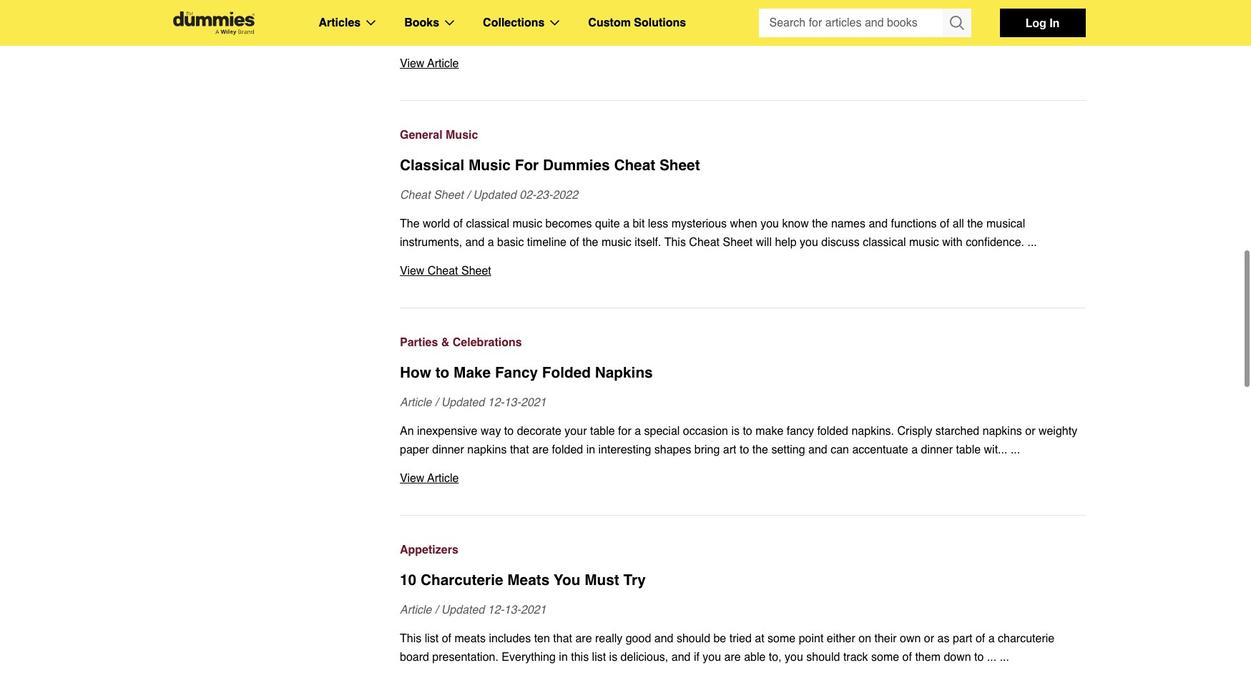 Task type: describe. For each thing, give the bounding box(es) containing it.
1 vertical spatial some
[[872, 651, 900, 664]]

good inside appetizers that require marinating are a good way to start a meal. their acidic freshness primes the palate for what's to follow. this spectacular recipe, salmon marinated in ginger and cilantro, can be prepared several hours in advance and has a tangy, h...
[[604, 10, 630, 23]]

occasion
[[683, 425, 729, 438]]

primes
[[850, 10, 884, 23]]

meal.
[[704, 10, 732, 23]]

the world of classical music becomes quite a bit less mysterious when you know the names and functions of all the musical instruments, and a basic timeline of the music itself. this cheat sheet will help you discuss classical music with confidence.
[[400, 218, 1028, 249]]

open article categories image
[[367, 20, 376, 26]]

classical
[[400, 157, 465, 174]]

/ for charcuterie
[[435, 604, 438, 617]]

to up tangy,
[[993, 10, 1002, 23]]

12- for make
[[488, 396, 504, 409]]

fancy
[[787, 425, 814, 438]]

Search for articles and books text field
[[759, 9, 944, 37]]

can inside appetizers that require marinating are a good way to start a meal. their acidic freshness primes the palate for what's to follow. this spectacular recipe, salmon marinated in ginger and cilantro, can be prepared several hours in advance and has a tangy, h...
[[713, 29, 732, 42]]

bit
[[633, 218, 645, 230]]

will
[[756, 236, 772, 249]]

good inside "this list of meats includes ten that are really good and should be tried at some point either on their own or as part of a charcuterie board presentation. everything in this list is delicious, and if you are able to, you should track some of them down to ..."
[[626, 633, 651, 646]]

quite
[[595, 218, 620, 230]]

you
[[554, 572, 581, 589]]

custom
[[589, 16, 631, 29]]

salmon
[[499, 29, 538, 42]]

names
[[832, 218, 866, 230]]

to left start
[[657, 10, 666, 23]]

timeline
[[527, 236, 567, 249]]

your
[[565, 425, 587, 438]]

view for classical music for dummies cheat sheet
[[400, 265, 425, 278]]

point
[[799, 633, 824, 646]]

cheat inside the world of classical music becomes quite a bit less mysterious when you know the names and functions of all the musical instruments, and a basic timeline of the music itself. this cheat sheet will help you discuss classical music with confidence.
[[689, 236, 720, 249]]

decorate
[[517, 425, 562, 438]]

solutions
[[634, 16, 686, 29]]

parties & celebrations link
[[400, 334, 1086, 352]]

general
[[400, 129, 443, 142]]

is inside the an inexpensive way to decorate your table for a special occasion is to make fancy folded napkins. crisply starched napkins or weighty paper dinner napkins that are folded in interesting shapes bring art to the setting and can accentuate a dinner table wit...
[[732, 425, 740, 438]]

view cheat sheet
[[400, 265, 492, 278]]

you down know in the top right of the page
[[800, 236, 819, 249]]

parties & celebrations
[[400, 336, 522, 349]]

2021 for fancy
[[521, 396, 546, 409]]

weighty
[[1039, 425, 1078, 438]]

art
[[723, 444, 737, 457]]

cheat right dummies
[[614, 157, 656, 174]]

to right art
[[740, 444, 750, 457]]

cheat sheet / updated 02-23-2022
[[400, 189, 578, 202]]

this inside "this list of meats includes ten that are really good and should be tried at some point either on their own or as part of a charcuterie board presentation. everything in this list is delicious, and if you are able to, you should track some of them down to ..."
[[400, 633, 422, 646]]

several
[[800, 29, 837, 42]]

open book categories image
[[445, 20, 455, 26]]

1 horizontal spatial music
[[602, 236, 632, 249]]

for inside appetizers that require marinating are a good way to start a meal. their acidic freshness primes the palate for what's to follow. this spectacular recipe, salmon marinated in ginger and cilantro, can be prepared several hours in advance and has a tangy, h...
[[941, 10, 954, 23]]

/ for to
[[435, 396, 438, 409]]

tangy,
[[984, 29, 1014, 42]]

0 vertical spatial list
[[425, 633, 439, 646]]

and up delicious,
[[655, 633, 674, 646]]

1 vertical spatial should
[[807, 651, 841, 664]]

bring
[[695, 444, 720, 457]]

article down 10
[[400, 604, 432, 617]]

23-
[[536, 189, 553, 202]]

track
[[844, 651, 869, 664]]

1 vertical spatial classical
[[863, 236, 906, 249]]

the down quite
[[583, 236, 599, 249]]

presentation.
[[433, 651, 499, 664]]

10 charcuterie meats you must try link
[[400, 570, 1086, 591]]

meats
[[508, 572, 550, 589]]

accentuate
[[853, 444, 909, 457]]

has
[[953, 29, 971, 42]]

cookie consent banner dialog
[[0, 622, 1252, 673]]

includes
[[489, 633, 531, 646]]

celebrations
[[453, 336, 522, 349]]

and left 'if' on the bottom right
[[672, 651, 691, 664]]

tried
[[730, 633, 752, 646]]

what's
[[957, 10, 990, 23]]

open collections list image
[[551, 20, 560, 26]]

sheet up mysterious
[[660, 157, 700, 174]]

02-
[[520, 189, 536, 202]]

view for how to make fancy folded napkins
[[400, 472, 425, 485]]

napkins
[[595, 364, 653, 381]]

updated for make
[[441, 396, 485, 409]]

custom solutions
[[589, 16, 686, 29]]

music for general
[[446, 129, 478, 142]]

musical
[[987, 218, 1026, 230]]

appetizers that require marinating are a good way to start a meal. their acidic freshness primes the palate for what's to follow. this spectacular recipe, salmon marinated in ginger and cilantro, can be prepared several hours in advance and has a tangy, h...
[[400, 10, 1062, 42]]

the right know in the top right of the page
[[812, 218, 828, 230]]

starched
[[936, 425, 980, 438]]

classical music for dummies cheat sheet link
[[400, 155, 1086, 176]]

you up 'will'
[[761, 218, 779, 230]]

world
[[423, 218, 450, 230]]

to inside "this list of meats includes ten that are really good and should be tried at some point either on their own or as part of a charcuterie board presentation. everything in this list is delicious, and if you are able to, you should track some of them down to ..."
[[975, 651, 984, 664]]

the right all
[[968, 218, 984, 230]]

follow.
[[1005, 10, 1037, 23]]

to left the decorate
[[504, 425, 514, 438]]

2021 for you
[[521, 604, 546, 617]]

and inside the an inexpensive way to decorate your table for a special occasion is to make fancy folded napkins. crisply starched napkins or weighty paper dinner napkins that are folded in interesting shapes bring art to the setting and can accentuate a dinner table wit...
[[809, 444, 828, 457]]

recipe,
[[462, 29, 496, 42]]

be inside "this list of meats includes ten that are really good and should be tried at some point either on their own or as part of a charcuterie board presentation. everything in this list is delicious, and if you are able to, you should track some of them down to ..."
[[714, 633, 727, 646]]

that inside appetizers that require marinating are a good way to start a meal. their acidic freshness primes the palate for what's to follow. this spectacular recipe, salmon marinated in ginger and cilantro, can be prepared several hours in advance and has a tangy, h...
[[457, 10, 476, 23]]

when
[[730, 218, 758, 230]]

all
[[953, 218, 965, 230]]

fancy
[[495, 364, 538, 381]]

article down spectacular
[[428, 57, 459, 70]]

everything
[[502, 651, 556, 664]]

general music link
[[400, 126, 1086, 145]]

if
[[694, 651, 700, 664]]

delicious,
[[621, 651, 669, 664]]

how to make fancy folded napkins link
[[400, 362, 1086, 384]]

the inside the an inexpensive way to decorate your table for a special occasion is to make fancy folded napkins. crisply starched napkins or weighty paper dinner napkins that are folded in interesting shapes bring art to the setting and can accentuate a dinner table wit...
[[753, 444, 769, 457]]

help
[[775, 236, 797, 249]]

and left the has
[[930, 29, 949, 42]]

1 view article link from the top
[[400, 54, 1086, 73]]

appetizers for appetizers
[[400, 544, 459, 557]]

way inside appetizers that require marinating are a good way to start a meal. their acidic freshness primes the palate for what's to follow. this spectacular recipe, salmon marinated in ginger and cilantro, can be prepared several hours in advance and has a tangy, h...
[[633, 10, 653, 23]]

freshness
[[797, 10, 847, 23]]

...
[[988, 651, 997, 664]]

13- for meats
[[504, 604, 521, 617]]

folded
[[542, 364, 591, 381]]

article / updated 12-13-2021 for to
[[400, 396, 546, 409]]

of down own
[[903, 651, 912, 664]]

mysterious
[[672, 218, 727, 230]]

0 vertical spatial updated
[[473, 189, 517, 202]]

really
[[595, 633, 623, 646]]

1 horizontal spatial napkins
[[983, 425, 1023, 438]]

marinated
[[541, 29, 592, 42]]

either
[[827, 633, 856, 646]]

are inside appetizers that require marinating are a good way to start a meal. their acidic freshness primes the palate for what's to follow. this spectacular recipe, salmon marinated in ginger and cilantro, can be prepared several hours in advance and has a tangy, h...
[[575, 10, 592, 23]]

2 horizontal spatial music
[[910, 236, 940, 249]]

be inside appetizers that require marinating are a good way to start a meal. their acidic freshness primes the palate for what's to follow. this spectacular recipe, salmon marinated in ginger and cilantro, can be prepared several hours in advance and has a tangy, h...
[[735, 29, 748, 42]]

meats
[[455, 633, 486, 646]]

instruments,
[[400, 236, 462, 249]]

&
[[441, 336, 450, 349]]

are down 'tried'
[[725, 651, 741, 664]]

know
[[783, 218, 809, 230]]

at
[[755, 633, 765, 646]]

for
[[515, 157, 539, 174]]

are up this
[[576, 633, 592, 646]]

article / updated 12-13-2021 for charcuterie
[[400, 604, 546, 617]]

acidic
[[765, 10, 794, 23]]

able
[[744, 651, 766, 664]]

are inside the an inexpensive way to decorate your table for a special occasion is to make fancy folded napkins. crisply starched napkins or weighty paper dinner napkins that are folded in interesting shapes bring art to the setting and can accentuate a dinner table wit...
[[532, 444, 549, 457]]

cheat down "instruments,"
[[428, 265, 458, 278]]

their
[[735, 10, 761, 23]]

advance
[[884, 29, 927, 42]]



Task type: locate. For each thing, give the bounding box(es) containing it.
on
[[859, 633, 872, 646]]

13-
[[504, 396, 521, 409], [504, 604, 521, 617]]

in inside the an inexpensive way to decorate your table for a special occasion is to make fancy folded napkins. crisply starched napkins or weighty paper dinner napkins that are folded in interesting shapes bring art to the setting and can accentuate a dinner table wit...
[[587, 444, 595, 457]]

dinner down starched
[[921, 444, 953, 457]]

that inside the an inexpensive way to decorate your table for a special occasion is to make fancy folded napkins. crisply starched napkins or weighty paper dinner napkins that are folded in interesting shapes bring art to the setting and can accentuate a dinner table wit...
[[510, 444, 529, 457]]

0 vertical spatial or
[[1026, 425, 1036, 438]]

charcuterie
[[421, 572, 503, 589]]

in down primes
[[872, 29, 881, 42]]

13- for make
[[504, 396, 521, 409]]

view article down "paper" at left
[[400, 472, 459, 485]]

is down really
[[609, 651, 618, 664]]

of right part
[[976, 633, 986, 646]]

1 vertical spatial view article
[[400, 472, 459, 485]]

in
[[595, 29, 604, 42], [872, 29, 881, 42], [587, 444, 595, 457], [559, 651, 568, 664]]

music
[[446, 129, 478, 142], [469, 157, 511, 174]]

log
[[1026, 16, 1047, 29]]

music inside classical music for dummies cheat sheet link
[[469, 157, 511, 174]]

and
[[645, 29, 664, 42], [930, 29, 949, 42], [869, 218, 888, 230], [466, 236, 485, 249], [809, 444, 828, 457], [655, 633, 674, 646], [672, 651, 691, 664]]

article / updated 12-13-2021 down make
[[400, 396, 546, 409]]

music up cheat sheet / updated 02-23-2022
[[469, 157, 511, 174]]

should up 'if' on the bottom right
[[677, 633, 711, 646]]

are up the marinated
[[575, 10, 592, 23]]

2022
[[553, 189, 578, 202]]

charcuterie
[[998, 633, 1055, 646]]

the up the advance
[[887, 10, 903, 23]]

0 horizontal spatial some
[[768, 633, 796, 646]]

0 horizontal spatial way
[[481, 425, 501, 438]]

is inside "this list of meats includes ten that are really good and should be tried at some point either on their own or as part of a charcuterie board presentation. everything in this list is delicious, and if you are able to, you should track some of them down to ..."
[[609, 651, 618, 664]]

2 vertical spatial updated
[[441, 604, 485, 617]]

for inside the an inexpensive way to decorate your table for a special occasion is to make fancy folded napkins. crisply starched napkins or weighty paper dinner napkins that are folded in interesting shapes bring art to the setting and can accentuate a dinner table wit...
[[618, 425, 632, 438]]

the down make
[[753, 444, 769, 457]]

1 vertical spatial appetizers
[[400, 544, 459, 557]]

sheet down "instruments,"
[[462, 265, 492, 278]]

special
[[644, 425, 680, 438]]

0 horizontal spatial should
[[677, 633, 711, 646]]

0 vertical spatial that
[[457, 10, 476, 23]]

how to make fancy folded napkins
[[400, 364, 653, 381]]

1 horizontal spatial classical
[[863, 236, 906, 249]]

1 vertical spatial list
[[592, 651, 606, 664]]

13- up includes
[[504, 604, 521, 617]]

0 horizontal spatial can
[[713, 29, 732, 42]]

0 horizontal spatial music
[[513, 218, 543, 230]]

0 vertical spatial for
[[941, 10, 954, 23]]

to left "..."
[[975, 651, 984, 664]]

dinner
[[433, 444, 464, 457], [921, 444, 953, 457]]

way right inexpensive
[[481, 425, 501, 438]]

0 vertical spatial some
[[768, 633, 796, 646]]

1 vertical spatial for
[[618, 425, 632, 438]]

12- for meats
[[488, 604, 504, 617]]

12- down the fancy
[[488, 396, 504, 409]]

interesting
[[599, 444, 652, 457]]

0 vertical spatial view article
[[400, 57, 459, 70]]

1 vertical spatial is
[[609, 651, 618, 664]]

log in
[[1026, 16, 1060, 29]]

0 horizontal spatial or
[[925, 633, 935, 646]]

2 2021 from the top
[[521, 604, 546, 617]]

functions
[[891, 218, 937, 230]]

0 horizontal spatial napkins
[[468, 444, 507, 457]]

2 view article from the top
[[400, 472, 459, 485]]

updated left 02-
[[473, 189, 517, 202]]

to,
[[769, 651, 782, 664]]

part
[[953, 633, 973, 646]]

inexpensive
[[417, 425, 478, 438]]

be
[[735, 29, 748, 42], [714, 633, 727, 646]]

1 appetizers from the top
[[400, 10, 454, 23]]

1 vertical spatial view
[[400, 265, 425, 278]]

1 horizontal spatial list
[[592, 651, 606, 664]]

article up the an
[[400, 396, 432, 409]]

0 vertical spatial article / updated 12-13-2021
[[400, 396, 546, 409]]

3 view from the top
[[400, 472, 425, 485]]

0 vertical spatial 2021
[[521, 396, 546, 409]]

that down the decorate
[[510, 444, 529, 457]]

0 vertical spatial way
[[633, 10, 653, 23]]

1 horizontal spatial this
[[665, 236, 686, 249]]

2 vertical spatial that
[[553, 633, 573, 646]]

1 vertical spatial view article link
[[400, 469, 1086, 488]]

marinating
[[518, 10, 572, 23]]

setting
[[772, 444, 806, 457]]

1 13- from the top
[[504, 396, 521, 409]]

article
[[428, 57, 459, 70], [400, 396, 432, 409], [428, 472, 459, 485], [400, 604, 432, 617]]

of left meats
[[442, 633, 452, 646]]

music down functions
[[910, 236, 940, 249]]

collections
[[483, 16, 545, 29]]

an inexpensive way to decorate your table for a special occasion is to make fancy folded napkins. crisply starched napkins or weighty paper dinner napkins that are folded in interesting shapes bring art to the setting and can accentuate a dinner table wit...
[[400, 425, 1078, 457]]

/ left 02-
[[467, 189, 470, 202]]

2 horizontal spatial this
[[1040, 10, 1062, 23]]

1 horizontal spatial for
[[941, 10, 954, 23]]

sheet inside the world of classical music becomes quite a bit less mysterious when you know the names and functions of all the musical instruments, and a basic timeline of the music itself. this cheat sheet will help you discuss classical music with confidence.
[[723, 236, 753, 249]]

appetizers link
[[400, 541, 1086, 560]]

1 vertical spatial updated
[[441, 396, 485, 409]]

group
[[759, 9, 972, 37]]

some down their
[[872, 651, 900, 664]]

folded down your at the bottom left of the page
[[552, 444, 583, 457]]

hours
[[840, 29, 869, 42]]

this inside the world of classical music becomes quite a bit less mysterious when you know the names and functions of all the musical instruments, and a basic timeline of the music itself. this cheat sheet will help you discuss classical music with confidence.
[[665, 236, 686, 249]]

crisply
[[898, 425, 933, 438]]

books
[[405, 16, 440, 29]]

1 horizontal spatial table
[[956, 444, 981, 457]]

cheat
[[614, 157, 656, 174], [400, 189, 431, 202], [689, 236, 720, 249], [428, 265, 458, 278]]

0 horizontal spatial classical
[[466, 218, 510, 230]]

how
[[400, 364, 431, 381]]

cilantro,
[[667, 29, 710, 42]]

music down quite
[[602, 236, 632, 249]]

this right the follow.
[[1040, 10, 1062, 23]]

1 vertical spatial can
[[831, 444, 849, 457]]

0 vertical spatial good
[[604, 10, 630, 23]]

0 horizontal spatial this
[[400, 633, 422, 646]]

them
[[916, 651, 941, 664]]

sheet down when
[[723, 236, 753, 249]]

ginger
[[608, 29, 642, 42]]

in
[[1050, 16, 1060, 29]]

folded right the fancy
[[818, 425, 849, 438]]

view article for 2nd view article link from the top
[[400, 472, 459, 485]]

2 vertical spatial /
[[435, 604, 438, 617]]

1 vertical spatial be
[[714, 633, 727, 646]]

1 vertical spatial /
[[435, 396, 438, 409]]

table down starched
[[956, 444, 981, 457]]

down
[[944, 651, 972, 664]]

becomes
[[546, 218, 592, 230]]

12-
[[488, 396, 504, 409], [488, 604, 504, 617]]

0 horizontal spatial be
[[714, 633, 727, 646]]

view article link down art
[[400, 469, 1086, 488]]

try
[[624, 572, 646, 589]]

1 horizontal spatial can
[[831, 444, 849, 457]]

1 vertical spatial 12-
[[488, 604, 504, 617]]

view down "instruments,"
[[400, 265, 425, 278]]

board
[[400, 651, 429, 664]]

you right 'if' on the bottom right
[[703, 651, 722, 664]]

updated up meats
[[441, 604, 485, 617]]

less
[[648, 218, 669, 230]]

general music
[[400, 129, 478, 142]]

0 vertical spatial 12-
[[488, 396, 504, 409]]

1 vertical spatial 2021
[[521, 604, 546, 617]]

2 view article link from the top
[[400, 469, 1086, 488]]

logo image
[[166, 11, 262, 35]]

to left make
[[743, 425, 753, 438]]

0 horizontal spatial for
[[618, 425, 632, 438]]

0 vertical spatial folded
[[818, 425, 849, 438]]

view cheat sheet link
[[400, 262, 1086, 281]]

in left this
[[559, 651, 568, 664]]

view down "paper" at left
[[400, 472, 425, 485]]

start
[[669, 10, 692, 23]]

1 horizontal spatial should
[[807, 651, 841, 664]]

appetizers up spectacular
[[400, 10, 454, 23]]

0 vertical spatial table
[[590, 425, 615, 438]]

/
[[467, 189, 470, 202], [435, 396, 438, 409], [435, 604, 438, 617]]

good up delicious,
[[626, 633, 651, 646]]

itself.
[[635, 236, 662, 249]]

view article link down appetizers that require marinating are a good way to start a meal. their acidic freshness primes the palate for what's to follow. this spectacular recipe, salmon marinated in ginger and cilantro, can be prepared several hours in advance and has a tangy, h...
[[400, 54, 1086, 73]]

updated
[[473, 189, 517, 202], [441, 396, 485, 409], [441, 604, 485, 617]]

1 vertical spatial 13-
[[504, 604, 521, 617]]

can down meal.
[[713, 29, 732, 42]]

2 dinner from the left
[[921, 444, 953, 457]]

0 horizontal spatial dinner
[[433, 444, 464, 457]]

some up to, at the right bottom of page
[[768, 633, 796, 646]]

way inside the an inexpensive way to decorate your table for a special occasion is to make fancy folded napkins. crisply starched napkins or weighty paper dinner napkins that are folded in interesting shapes bring art to the setting and can accentuate a dinner table wit...
[[481, 425, 501, 438]]

in down your at the bottom left of the page
[[587, 444, 595, 457]]

0 horizontal spatial that
[[457, 10, 476, 23]]

this down less
[[665, 236, 686, 249]]

music up basic on the left top of the page
[[513, 218, 543, 230]]

1 vertical spatial good
[[626, 633, 651, 646]]

or
[[1026, 425, 1036, 438], [925, 633, 935, 646]]

classical down cheat sheet / updated 02-23-2022
[[466, 218, 510, 230]]

2021 up ten
[[521, 604, 546, 617]]

appetizers
[[400, 10, 454, 23], [400, 544, 459, 557]]

you right to, at the right bottom of page
[[785, 651, 804, 664]]

1 horizontal spatial some
[[872, 651, 900, 664]]

wit...
[[984, 444, 1008, 457]]

that right open book categories icon
[[457, 10, 476, 23]]

music right general
[[446, 129, 478, 142]]

1 12- from the top
[[488, 396, 504, 409]]

to right "how"
[[436, 364, 450, 381]]

for up interesting
[[618, 425, 632, 438]]

1 vertical spatial folded
[[552, 444, 583, 457]]

or inside "this list of meats includes ten that are really good and should be tried at some point either on their own or as part of a charcuterie board presentation. everything in this list is delicious, and if you are able to, you should track some of them down to ..."
[[925, 633, 935, 646]]

appetizers up 10
[[400, 544, 459, 557]]

are down the decorate
[[532, 444, 549, 457]]

a inside "this list of meats includes ten that are really good and should be tried at some point either on their own or as part of a charcuterie board presentation. everything in this list is delicious, and if you are able to, you should track some of them down to ..."
[[989, 633, 995, 646]]

and right ginger
[[645, 29, 664, 42]]

cheat down mysterious
[[689, 236, 720, 249]]

view article link
[[400, 54, 1086, 73], [400, 469, 1086, 488]]

of right world
[[454, 218, 463, 230]]

2 13- from the top
[[504, 604, 521, 617]]

0 horizontal spatial table
[[590, 425, 615, 438]]

sheet
[[660, 157, 700, 174], [434, 189, 464, 202], [723, 236, 753, 249], [462, 265, 492, 278]]

classical
[[466, 218, 510, 230], [863, 236, 906, 249]]

music inside general music link
[[446, 129, 478, 142]]

1 horizontal spatial be
[[735, 29, 748, 42]]

0 vertical spatial be
[[735, 29, 748, 42]]

this
[[1040, 10, 1062, 23], [665, 236, 686, 249], [400, 633, 422, 646]]

dummies
[[543, 157, 610, 174]]

0 horizontal spatial list
[[425, 633, 439, 646]]

view article for 2nd view article link from the bottom
[[400, 57, 459, 70]]

0 vertical spatial classical
[[466, 218, 510, 230]]

1 view article from the top
[[400, 57, 459, 70]]

2021
[[521, 396, 546, 409], [521, 604, 546, 617]]

the
[[400, 218, 420, 230]]

to
[[657, 10, 666, 23], [993, 10, 1002, 23], [436, 364, 450, 381], [504, 425, 514, 438], [743, 425, 753, 438], [740, 444, 750, 457], [975, 651, 984, 664]]

1 horizontal spatial that
[[510, 444, 529, 457]]

1 vertical spatial or
[[925, 633, 935, 646]]

updated down make
[[441, 396, 485, 409]]

this inside appetizers that require marinating are a good way to start a meal. their acidic freshness primes the palate for what's to follow. this spectacular recipe, salmon marinated in ginger and cilantro, can be prepared several hours in advance and has a tangy, h...
[[1040, 10, 1062, 23]]

cheat up "the"
[[400, 189, 431, 202]]

require
[[480, 10, 515, 23]]

0 horizontal spatial folded
[[552, 444, 583, 457]]

0 vertical spatial view
[[400, 57, 425, 70]]

in left ginger
[[595, 29, 604, 42]]

2 horizontal spatial that
[[553, 633, 573, 646]]

confidence.
[[966, 236, 1025, 249]]

1 horizontal spatial folded
[[818, 425, 849, 438]]

0 vertical spatial this
[[1040, 10, 1062, 23]]

be down their
[[735, 29, 748, 42]]

appetizers for appetizers that require marinating are a good way to start a meal. their acidic freshness primes the palate for what's to follow. this spectacular recipe, salmon marinated in ginger and cilantro, can be prepared several hours in advance and has a tangy, h...
[[400, 10, 454, 23]]

can left accentuate
[[831, 444, 849, 457]]

h...
[[1017, 29, 1033, 42]]

0 vertical spatial can
[[713, 29, 732, 42]]

that right ten
[[553, 633, 573, 646]]

1 horizontal spatial way
[[633, 10, 653, 23]]

1 horizontal spatial is
[[732, 425, 740, 438]]

with
[[943, 236, 963, 249]]

and left basic on the left top of the page
[[466, 236, 485, 249]]

ten
[[534, 633, 550, 646]]

1 horizontal spatial or
[[1026, 425, 1036, 438]]

can inside the an inexpensive way to decorate your table for a special occasion is to make fancy folded napkins. crisply starched napkins or weighty paper dinner napkins that are folded in interesting shapes bring art to the setting and can accentuate a dinner table wit...
[[831, 444, 849, 457]]

updated for meats
[[441, 604, 485, 617]]

0 vertical spatial appetizers
[[400, 10, 454, 23]]

napkins up wit...
[[983, 425, 1023, 438]]

napkins down inexpensive
[[468, 444, 507, 457]]

or inside the an inexpensive way to decorate your table for a special occasion is to make fancy folded napkins. crisply starched napkins or weighty paper dinner napkins that are folded in interesting shapes bring art to the setting and can accentuate a dinner table wit...
[[1026, 425, 1036, 438]]

0 vertical spatial music
[[446, 129, 478, 142]]

1 vertical spatial napkins
[[468, 444, 507, 457]]

for up the has
[[941, 10, 954, 23]]

2 view from the top
[[400, 265, 425, 278]]

table right your at the bottom left of the page
[[590, 425, 615, 438]]

1 vertical spatial way
[[481, 425, 501, 438]]

of left all
[[940, 218, 950, 230]]

prepared
[[751, 29, 797, 42]]

dinner down inexpensive
[[433, 444, 464, 457]]

2 vertical spatial view
[[400, 472, 425, 485]]

this
[[571, 651, 589, 664]]

1 vertical spatial article / updated 12-13-2021
[[400, 604, 546, 617]]

0 vertical spatial view article link
[[400, 54, 1086, 73]]

1 vertical spatial this
[[665, 236, 686, 249]]

article down "paper" at left
[[428, 472, 459, 485]]

discuss
[[822, 236, 860, 249]]

classical down functions
[[863, 236, 906, 249]]

0 vertical spatial /
[[467, 189, 470, 202]]

2 article / updated 12-13-2021 from the top
[[400, 604, 546, 617]]

the inside appetizers that require marinating are a good way to start a meal. their acidic freshness primes the palate for what's to follow. this spectacular recipe, salmon marinated in ginger and cilantro, can be prepared several hours in advance and has a tangy, h...
[[887, 10, 903, 23]]

article / updated 12-13-2021 up meats
[[400, 604, 546, 617]]

1 vertical spatial table
[[956, 444, 981, 457]]

0 vertical spatial is
[[732, 425, 740, 438]]

of down becomes
[[570, 236, 580, 249]]

and right the names
[[869, 218, 888, 230]]

0 vertical spatial napkins
[[983, 425, 1023, 438]]

1 vertical spatial that
[[510, 444, 529, 457]]

1 2021 from the top
[[521, 396, 546, 409]]

own
[[900, 633, 921, 646]]

list right this
[[592, 651, 606, 664]]

10
[[400, 572, 417, 589]]

/ up inexpensive
[[435, 396, 438, 409]]

1 horizontal spatial dinner
[[921, 444, 953, 457]]

of
[[454, 218, 463, 230], [940, 218, 950, 230], [570, 236, 580, 249], [442, 633, 452, 646], [976, 633, 986, 646], [903, 651, 912, 664]]

0 vertical spatial 13-
[[504, 396, 521, 409]]

list up board
[[425, 633, 439, 646]]

sheet up world
[[434, 189, 464, 202]]

0 vertical spatial should
[[677, 633, 711, 646]]

that inside "this list of meats includes ten that are really good and should be tried at some point either on their own or as part of a charcuterie board presentation. everything in this list is delicious, and if you are able to, you should track some of them down to ..."
[[553, 633, 573, 646]]

1 view from the top
[[400, 57, 425, 70]]

make
[[454, 364, 491, 381]]

2 appetizers from the top
[[400, 544, 459, 557]]

2 12- from the top
[[488, 604, 504, 617]]

2 vertical spatial this
[[400, 633, 422, 646]]

1 dinner from the left
[[433, 444, 464, 457]]

1 vertical spatial music
[[469, 157, 511, 174]]

appetizers inside appetizers that require marinating are a good way to start a meal. their acidic freshness primes the palate for what's to follow. this spectacular recipe, salmon marinated in ginger and cilantro, can be prepared several hours in advance and has a tangy, h...
[[400, 10, 454, 23]]

2021 up the decorate
[[521, 396, 546, 409]]

palate
[[906, 10, 938, 23]]

music for classical
[[469, 157, 511, 174]]

article / updated 12-13-2021
[[400, 396, 546, 409], [400, 604, 546, 617]]

1 article / updated 12-13-2021 from the top
[[400, 396, 546, 409]]

0 horizontal spatial is
[[609, 651, 618, 664]]

should down point
[[807, 651, 841, 664]]

view down spectacular
[[400, 57, 425, 70]]

or left weighty
[[1026, 425, 1036, 438]]

12- up includes
[[488, 604, 504, 617]]

their
[[875, 633, 897, 646]]

in inside "this list of meats includes ten that are really good and should be tried at some point either on their own or as part of a charcuterie board presentation. everything in this list is delicious, and if you are able to, you should track some of them down to ..."
[[559, 651, 568, 664]]

and down the fancy
[[809, 444, 828, 457]]

or left as at the bottom of page
[[925, 633, 935, 646]]

make
[[756, 425, 784, 438]]



Task type: vqa. For each thing, say whether or not it's contained in the screenshot.
10 Laptop Battery Tips link
no



